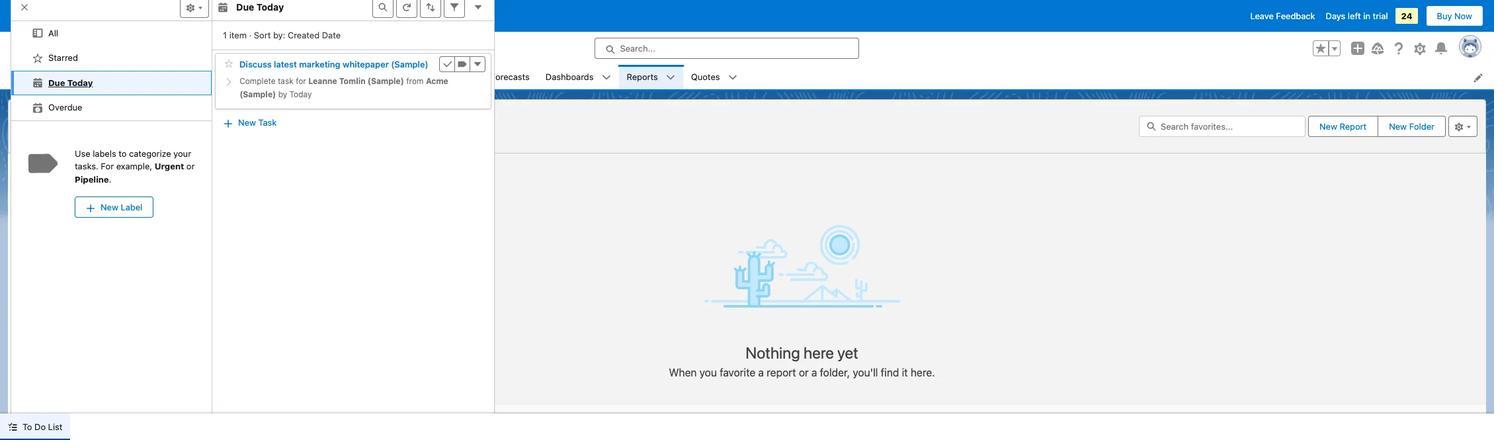 Task type: vqa. For each thing, say whether or not it's contained in the screenshot.
Industry button
no



Task type: locate. For each thing, give the bounding box(es) containing it.
today up overdue
[[67, 77, 93, 88]]

due inside sub page "element"
[[48, 77, 65, 88]]

opportunities list item
[[326, 65, 414, 89]]

new inside button
[[101, 202, 118, 212]]

0 vertical spatial created
[[288, 29, 320, 40]]

text default image left starred
[[32, 53, 43, 63]]

accounts link
[[186, 65, 239, 89]]

1
[[223, 29, 227, 40]]

dashboards
[[546, 71, 594, 82]]

0 vertical spatial reports
[[627, 71, 658, 82]]

1 horizontal spatial all
[[48, 28, 58, 38]]

0 horizontal spatial or
[[187, 161, 195, 171]]

reports left use
[[24, 158, 65, 168]]

or inside urgent or pipeline .
[[187, 161, 195, 171]]

0 horizontal spatial due today
[[48, 77, 93, 88]]

2 vertical spatial today
[[290, 89, 312, 99]]

here
[[804, 343, 834, 362]]

new left report
[[1320, 121, 1338, 132]]

favorites
[[34, 116, 86, 132], [24, 409, 72, 419]]

text default image
[[32, 53, 43, 63], [602, 73, 611, 82], [728, 73, 737, 82], [8, 422, 17, 432]]

1 horizontal spatial by
[[276, 89, 290, 99]]

0 horizontal spatial a
[[759, 367, 764, 379]]

example,
[[116, 161, 152, 171]]

1 horizontal spatial due today
[[236, 1, 284, 13]]

0 horizontal spatial by
[[63, 205, 73, 216]]

1 vertical spatial due
[[48, 77, 65, 88]]

1 vertical spatial all
[[17, 116, 31, 132]]

discuss latest marketing whitepaper (sample) link
[[240, 59, 429, 70]]

new left folder
[[1390, 121, 1407, 132]]

0 horizontal spatial today
[[67, 77, 93, 88]]

latest
[[274, 59, 297, 69]]

text default image inside quotes list item
[[728, 73, 737, 82]]

1 vertical spatial by
[[63, 205, 73, 216]]

by down task
[[276, 89, 290, 99]]

categorize
[[129, 148, 171, 159]]

text default image inside reports list item
[[666, 73, 675, 82]]

1 a from the left
[[759, 367, 764, 379]]

new inside 'button'
[[1390, 121, 1407, 132]]

text default image inside all link
[[32, 28, 43, 39]]

favorite
[[720, 367, 756, 379]]

quotes list item
[[683, 65, 745, 89]]

overdue
[[48, 102, 82, 113]]

favorites up to do list
[[24, 409, 72, 419]]

(sample) down whitepaper
[[368, 76, 404, 86]]

(sample) down complete
[[240, 89, 276, 99]]

new left task
[[238, 117, 256, 128]]

0 horizontal spatial due
[[48, 77, 65, 88]]

report
[[767, 367, 796, 379]]

a left report
[[759, 367, 764, 379]]

0 vertical spatial due today
[[236, 1, 284, 13]]

created left me
[[29, 205, 61, 216]]

new for new report
[[1320, 121, 1338, 132]]

new folder
[[1390, 121, 1435, 132]]

text default image right quotes
[[728, 73, 737, 82]]

by:
[[273, 29, 285, 40]]

1 vertical spatial today
[[67, 77, 93, 88]]

acme
[[426, 76, 449, 86]]

find
[[881, 367, 899, 379]]

urgent
[[155, 161, 184, 171]]

0 vertical spatial (sample)
[[391, 59, 429, 69]]

all link
[[11, 21, 212, 46]]

0 vertical spatial or
[[187, 161, 195, 171]]

reports list item
[[619, 65, 683, 89]]

trial
[[1373, 11, 1389, 21]]

group
[[1313, 40, 1341, 56]]

due today inside list
[[48, 77, 93, 88]]

text default image
[[218, 2, 228, 12], [32, 28, 43, 39], [666, 73, 675, 82], [32, 78, 43, 88], [32, 102, 43, 113]]

(sample)
[[391, 59, 429, 69], [368, 76, 404, 86], [240, 89, 276, 99]]

(sample) up from
[[391, 59, 429, 69]]

leads list item
[[129, 65, 186, 89]]

created
[[288, 29, 320, 40], [29, 205, 61, 216]]

text default image inside overdue link
[[32, 102, 43, 113]]

favorites inside reports all favorites
[[34, 116, 86, 132]]

discuss latest marketing whitepaper (sample)
[[240, 59, 429, 69]]

tomlin
[[339, 76, 366, 86]]

new left label
[[101, 202, 118, 212]]

0 vertical spatial all
[[48, 28, 58, 38]]

for
[[101, 161, 114, 171]]

folder,
[[820, 367, 850, 379]]

0 vertical spatial due
[[236, 1, 254, 13]]

by left me
[[63, 205, 73, 216]]

favorites down overdue
[[34, 116, 86, 132]]

0 vertical spatial by
[[276, 89, 290, 99]]

list containing all
[[11, 21, 212, 120]]

all inside reports all favorites
[[17, 116, 31, 132]]

today
[[257, 1, 284, 13], [67, 77, 93, 88], [290, 89, 312, 99]]

buy
[[1438, 11, 1453, 21]]

new
[[238, 117, 256, 128], [1320, 121, 1338, 132], [1390, 121, 1407, 132], [101, 202, 118, 212]]

accounts
[[194, 71, 231, 82]]

contacts list item
[[257, 65, 326, 89]]

feedback
[[1277, 11, 1316, 21]]

leave feedback link
[[1251, 11, 1316, 21]]

text default image for due today
[[32, 78, 43, 88]]

sort
[[254, 29, 271, 40]]

reports down search...
[[627, 71, 658, 82]]

when
[[669, 367, 697, 379]]

text default image left to
[[8, 422, 17, 432]]

today up sort
[[257, 1, 284, 13]]

2 vertical spatial (sample)
[[240, 89, 276, 99]]

a down here at the right of the page
[[812, 367, 817, 379]]

starred
[[48, 52, 78, 63]]

due down starred
[[48, 77, 65, 88]]

accounts list item
[[186, 65, 257, 89]]

1 horizontal spatial created
[[288, 29, 320, 40]]

1 vertical spatial created
[[29, 205, 61, 216]]

reports
[[627, 71, 658, 82], [17, 104, 48, 114], [24, 158, 65, 168]]

sales
[[45, 70, 74, 84]]

new label button
[[75, 197, 154, 218]]

starred link
[[11, 46, 212, 71]]

text default image left reports link
[[602, 73, 611, 82]]

for
[[296, 76, 306, 86]]

list
[[11, 21, 212, 120], [90, 65, 1495, 89]]

all
[[48, 28, 58, 38], [17, 116, 31, 132]]

task
[[278, 76, 294, 86]]

marketing
[[299, 59, 341, 69]]

1 horizontal spatial or
[[799, 367, 809, 379]]

home link
[[90, 65, 129, 89]]

list containing home
[[90, 65, 1495, 89]]

2 horizontal spatial today
[[290, 89, 312, 99]]

text default image inside due today link
[[32, 78, 43, 88]]

due today up sort
[[236, 1, 284, 13]]

created right by:
[[288, 29, 320, 40]]

urgent or pipeline .
[[75, 161, 195, 184]]

to
[[119, 148, 127, 159]]

today down for
[[290, 89, 312, 99]]

1 vertical spatial reports
[[17, 104, 48, 114]]

buy now
[[1438, 11, 1473, 21]]

by
[[276, 89, 290, 99], [63, 205, 73, 216]]

or right report
[[799, 367, 809, 379]]

by inside discuss latest marketing whitepaper (sample) element
[[276, 89, 290, 99]]

due today up overdue
[[48, 77, 93, 88]]

1 vertical spatial or
[[799, 367, 809, 379]]

nothing here yet when you favorite a report or a folder, you'll find it here.
[[669, 343, 935, 379]]

1 horizontal spatial today
[[257, 1, 284, 13]]

0 vertical spatial favorites
[[34, 116, 86, 132]]

here.
[[911, 367, 935, 379]]

due up the ·
[[236, 1, 254, 13]]

1 vertical spatial due today
[[48, 77, 93, 88]]

due
[[236, 1, 254, 13], [48, 77, 65, 88]]

days
[[1326, 11, 1346, 21]]

to
[[22, 421, 32, 432]]

or down your
[[187, 161, 195, 171]]

1 horizontal spatial a
[[812, 367, 817, 379]]

reports left overdue
[[17, 104, 48, 114]]

today inside sub page "element"
[[67, 77, 93, 88]]

in
[[1364, 11, 1371, 21]]

0 horizontal spatial all
[[17, 116, 31, 132]]

a
[[759, 367, 764, 379], [812, 367, 817, 379]]

text default image for overdue
[[32, 102, 43, 113]]

forecasts
[[491, 71, 530, 82]]



Task type: describe. For each thing, give the bounding box(es) containing it.
complete task for leanne tomlin (sample) from
[[240, 76, 426, 86]]

due today link
[[11, 71, 212, 95]]

acme (sample)
[[240, 76, 449, 99]]

quotes
[[691, 71, 720, 82]]

report
[[1340, 121, 1367, 132]]

1 vertical spatial favorites
[[24, 409, 72, 419]]

do
[[34, 421, 46, 432]]

tasks.
[[75, 161, 98, 171]]

new for new folder
[[1390, 121, 1407, 132]]

2 vertical spatial reports
[[24, 158, 65, 168]]

0 horizontal spatial created
[[29, 205, 61, 216]]

search... button
[[595, 38, 859, 59]]

leads
[[137, 71, 161, 82]]

new for new label
[[101, 202, 118, 212]]

home
[[97, 71, 121, 82]]

2 a from the left
[[812, 367, 817, 379]]

new report
[[1320, 121, 1367, 132]]

me
[[75, 205, 88, 216]]

list
[[48, 421, 62, 432]]

opportunities link
[[326, 65, 397, 89]]

new folder button
[[1378, 116, 1446, 137]]

task
[[258, 117, 277, 128]]

to do list
[[22, 421, 62, 432]]

complete
[[240, 76, 276, 86]]

now
[[1455, 11, 1473, 21]]

text default image inside starred link
[[32, 53, 43, 63]]

dashboards link
[[538, 65, 602, 89]]

you
[[700, 367, 717, 379]]

buy now button
[[1426, 5, 1484, 26]]

0 vertical spatial today
[[257, 1, 284, 13]]

.
[[109, 174, 111, 184]]

1 horizontal spatial due
[[236, 1, 254, 13]]

yet
[[838, 343, 859, 362]]

dashboards list item
[[538, 65, 619, 89]]

discuss
[[240, 59, 272, 69]]

pipeline
[[75, 174, 109, 184]]

text default image inside to do list button
[[8, 422, 17, 432]]

1 item · sort by: created date
[[223, 29, 341, 40]]

your
[[174, 148, 191, 159]]

reports inside list item
[[627, 71, 658, 82]]

you'll
[[853, 367, 878, 379]]

whitepaper
[[343, 59, 389, 69]]

reports all favorites
[[17, 104, 86, 132]]

new label
[[101, 202, 143, 212]]

or inside nothing here yet when you favorite a report or a folder, you'll find it here.
[[799, 367, 809, 379]]

calendar
[[422, 71, 458, 82]]

text default image inside dashboards list item
[[602, 73, 611, 82]]

quotes link
[[683, 65, 728, 89]]

·
[[249, 29, 252, 40]]

reports inside reports all favorites
[[17, 104, 48, 114]]

new task button
[[223, 112, 277, 133]]

24
[[1402, 11, 1413, 21]]

reports link
[[619, 65, 666, 89]]

discuss latest marketing whitepaper (sample) element
[[215, 53, 492, 109]]

sub page element
[[11, 21, 212, 218]]

opportunities
[[334, 71, 389, 82]]

nothing
[[746, 343, 800, 362]]

new task
[[238, 117, 277, 128]]

calendar link
[[414, 65, 466, 89]]

it
[[902, 367, 908, 379]]

left
[[1348, 11, 1362, 21]]

leave
[[1251, 11, 1274, 21]]

overdue link
[[11, 95, 212, 120]]

from
[[406, 76, 424, 86]]

leads link
[[129, 65, 169, 89]]

today inside discuss latest marketing whitepaper (sample) element
[[290, 89, 312, 99]]

calendar list item
[[414, 65, 483, 89]]

text default image for all
[[32, 28, 43, 39]]

item
[[229, 29, 247, 40]]

Search favorites... text field
[[1139, 116, 1306, 137]]

use
[[75, 148, 90, 159]]

new for new task
[[238, 117, 256, 128]]

1 vertical spatial (sample)
[[368, 76, 404, 86]]

all inside all link
[[48, 28, 58, 38]]

to do list button
[[0, 414, 70, 440]]

created by me link
[[8, 199, 107, 223]]

labels
[[93, 148, 116, 159]]

days left in trial
[[1326, 11, 1389, 21]]

(sample) inside 'acme (sample)'
[[240, 89, 276, 99]]

date
[[322, 29, 341, 40]]

contacts link
[[257, 65, 309, 89]]

folder
[[1410, 121, 1435, 132]]

contacts
[[264, 71, 301, 82]]

use labels to categorize your tasks. for example,
[[75, 148, 191, 171]]

forecasts link
[[483, 65, 538, 89]]

search...
[[620, 43, 656, 54]]

leave feedback
[[1251, 11, 1316, 21]]

label
[[121, 202, 143, 212]]

new report button
[[1309, 116, 1378, 136]]



